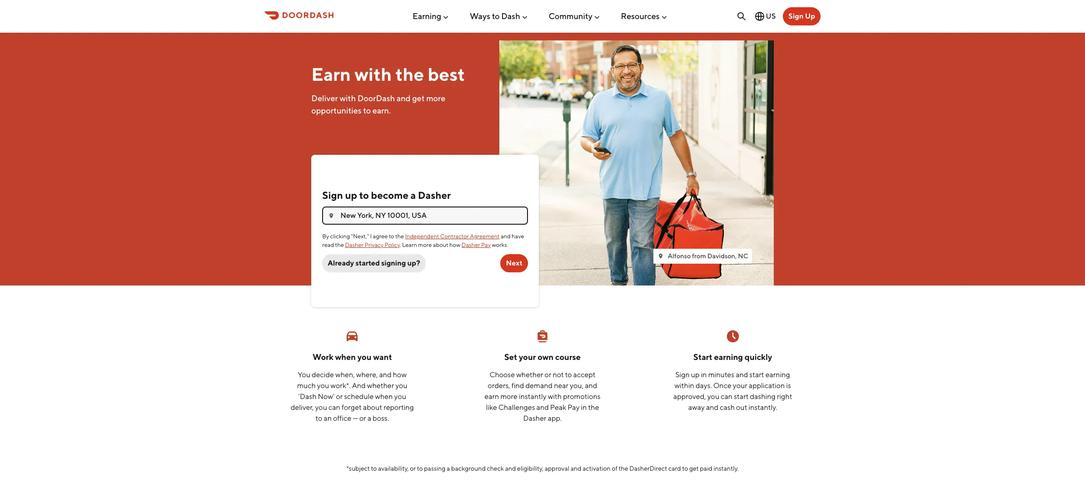 Task type: describe. For each thing, give the bounding box(es) containing it.
in inside choose whether or not to accept orders, find demand near you, and earn more instantly with promotions like challenges and peak pay in the dasher app.
[[581, 404, 587, 412]]

—
[[353, 414, 358, 423]]

paid
[[700, 465, 713, 473]]

to left the 'become'
[[359, 190, 369, 201]]

your inside sign up in minutes and start earning within days. once your application is approved, you can start dashing right away and cash out instantly.
[[733, 382, 748, 390]]

privacy
[[365, 242, 384, 248]]

agree
[[373, 233, 388, 240]]

more for get
[[427, 93, 446, 103]]

earn
[[485, 393, 499, 401]]

ways
[[470, 11, 491, 21]]

orders,
[[488, 382, 510, 390]]

'dash
[[299, 393, 317, 401]]

much
[[297, 382, 316, 390]]

more for learn
[[418, 242, 432, 248]]

dasherdirect
[[630, 465, 668, 473]]

independent
[[405, 233, 439, 240]]

dash
[[502, 11, 520, 21]]

to inside you decide when, where, and how much you work*. and whether you 'dash now' or schedule when you deliver, you can forget about reporting to an office — or a boss.
[[316, 414, 322, 423]]

course
[[556, 353, 581, 362]]

from
[[692, 252, 706, 260]]

choose whether or not to accept orders, find demand near you, and earn more instantly with promotions like challenges and peak pay in the dasher app.
[[485, 371, 601, 423]]

0 horizontal spatial pay
[[481, 242, 491, 248]]

community
[[549, 11, 593, 21]]

check
[[487, 465, 504, 473]]

independent contractor agreement link
[[405, 233, 500, 240]]

approved,
[[674, 393, 706, 401]]

challenges
[[499, 404, 535, 412]]

when,
[[336, 371, 355, 379]]

by
[[322, 233, 329, 240]]

earn
[[312, 63, 351, 85]]

find
[[512, 382, 524, 390]]

alfonso
[[668, 252, 691, 260]]

read
[[322, 242, 334, 248]]

order hotbag fill image
[[536, 329, 550, 344]]

where,
[[356, 371, 378, 379]]

and
[[352, 382, 366, 390]]

best
[[428, 63, 465, 85]]

resources
[[621, 11, 660, 21]]

background
[[451, 465, 486, 473]]

forget
[[342, 404, 362, 412]]

and right check
[[505, 465, 516, 473]]

contractor
[[440, 233, 469, 240]]

and left cash
[[706, 404, 719, 412]]

set
[[505, 353, 518, 362]]

out
[[737, 404, 748, 412]]

with inside choose whether or not to accept orders, find demand near you, and earn more instantly with promotions like challenges and peak pay in the dasher app.
[[548, 393, 562, 401]]

reporting
[[384, 404, 414, 412]]

and inside you decide when, where, and how much you work*. and whether you 'dash now' or schedule when you deliver, you can forget about reporting to an office — or a boss.
[[379, 371, 392, 379]]

dasher privacy policy . learn more about how dasher pay works.
[[345, 242, 508, 248]]

0 vertical spatial start
[[750, 371, 765, 379]]

you decide when, where, and how much you work*. and whether you 'dash now' or schedule when you deliver, you can forget about reporting to an office — or a boss.
[[291, 371, 414, 423]]

pay inside choose whether or not to accept orders, find demand near you, and earn more instantly with promotions like challenges and peak pay in the dasher app.
[[568, 404, 580, 412]]

work
[[313, 353, 334, 362]]

already
[[328, 259, 354, 268]]

and have read the
[[322, 233, 524, 248]]

0 vertical spatial when
[[335, 353, 356, 362]]

and inside deliver with doordash and get more opportunities to earn.
[[397, 93, 411, 103]]

sign for sign up to become a dasher
[[322, 190, 343, 201]]

started
[[356, 259, 380, 268]]

accept
[[574, 371, 596, 379]]

availability,
[[378, 465, 409, 473]]

demand
[[526, 382, 553, 390]]

alfonso from davidson, nc
[[668, 252, 749, 260]]

dasher privacy policy link
[[345, 242, 400, 248]]

when inside you decide when, where, and how much you work*. and whether you 'dash now' or schedule when you deliver, you can forget about reporting to an office — or a boss.
[[375, 393, 393, 401]]

sign up button
[[783, 7, 821, 25]]

approval
[[545, 465, 570, 473]]

the right of
[[619, 465, 629, 473]]

how inside you decide when, where, and how much you work*. and whether you 'dash now' or schedule when you deliver, you can forget about reporting to an office — or a boss.
[[393, 371, 407, 379]]

eligibility,
[[517, 465, 544, 473]]

sign up to become a dasher
[[322, 190, 451, 201]]

whether inside you decide when, where, and how much you work*. and whether you 'dash now' or schedule when you deliver, you can forget about reporting to an office — or a boss.
[[367, 382, 394, 390]]

nc
[[738, 252, 749, 260]]

decide
[[312, 371, 334, 379]]

start
[[694, 353, 713, 362]]

instantly. inside sign up in minutes and start earning within days. once your application is approved, you can start dashing right away and cash out instantly.
[[749, 404, 778, 412]]

schedule
[[344, 393, 374, 401]]

have
[[512, 233, 524, 240]]

0 horizontal spatial start
[[734, 393, 749, 401]]

deliver,
[[291, 404, 314, 412]]

ways to dash
[[470, 11, 520, 21]]

work*.
[[331, 382, 351, 390]]

1 vertical spatial location pin image
[[657, 253, 665, 260]]

dasher inside choose whether or not to accept orders, find demand near you, and earn more instantly with promotions like challenges and peak pay in the dasher app.
[[524, 414, 547, 423]]

time fill image
[[726, 329, 740, 344]]

peak
[[550, 404, 567, 412]]

i
[[370, 233, 372, 240]]

Your Postal Code text field
[[341, 211, 523, 221]]

1 horizontal spatial how
[[450, 242, 461, 248]]

and down start earning quickly
[[736, 371, 748, 379]]

office
[[333, 414, 352, 423]]

doordash
[[358, 93, 395, 103]]

or inside choose whether or not to accept orders, find demand near you, and earn more instantly with promotions like challenges and peak pay in the dasher app.
[[545, 371, 552, 379]]

already started signing up? button
[[322, 255, 426, 273]]

a inside you decide when, where, and how much you work*. and whether you 'dash now' or schedule when you deliver, you can forget about reporting to an office — or a boss.
[[368, 414, 371, 423]]

become
[[371, 190, 409, 201]]

earning inside sign up in minutes and start earning within days. once your application is approved, you can start dashing right away and cash out instantly.
[[766, 371, 791, 379]]

right
[[777, 393, 793, 401]]



Task type: locate. For each thing, give the bounding box(es) containing it.
and right doordash
[[397, 93, 411, 103]]

learn
[[402, 242, 417, 248]]

0 vertical spatial pay
[[481, 242, 491, 248]]

0 vertical spatial your
[[519, 353, 536, 362]]

to right "*subject"
[[371, 465, 377, 473]]

an
[[324, 414, 332, 423]]

0 vertical spatial about
[[433, 242, 449, 248]]

2 vertical spatial more
[[501, 393, 518, 401]]

1 horizontal spatial can
[[721, 393, 733, 401]]

with for doordash
[[340, 93, 356, 103]]

to inside deliver with doordash and get more opportunities to earn.
[[363, 106, 371, 115]]

by clicking "next," i agree to the independent contractor agreement
[[322, 233, 500, 240]]

or
[[545, 371, 552, 379], [336, 393, 343, 401], [360, 414, 366, 423], [410, 465, 416, 473]]

to up policy
[[389, 233, 394, 240]]

1 vertical spatial your
[[733, 382, 748, 390]]

0 horizontal spatial get
[[412, 93, 425, 103]]

away
[[689, 404, 705, 412]]

vehicle car image
[[345, 329, 360, 344]]

1 vertical spatial get
[[690, 465, 699, 473]]

and inside and have read the
[[501, 233, 511, 240]]

0 vertical spatial with
[[355, 63, 392, 85]]

work when you want
[[313, 353, 392, 362]]

0 horizontal spatial about
[[363, 404, 382, 412]]

pay down promotions
[[568, 404, 580, 412]]

location pin image left 'alfonso'
[[657, 253, 665, 260]]

more up challenges at the left bottom of page
[[501, 393, 518, 401]]

a left boss.
[[368, 414, 371, 423]]

get left paid
[[690, 465, 699, 473]]

once
[[714, 382, 732, 390]]

opportunities
[[312, 106, 362, 115]]

when up reporting
[[375, 393, 393, 401]]

with inside deliver with doordash and get more opportunities to earn.
[[340, 93, 356, 103]]

policy
[[385, 242, 400, 248]]

with up the opportunities
[[340, 93, 356, 103]]

sign inside button
[[789, 12, 804, 20]]

like
[[486, 404, 497, 412]]

up for to
[[345, 190, 357, 201]]

earning up the minutes
[[714, 353, 743, 362]]

or right availability,
[[410, 465, 416, 473]]

quickly
[[745, 353, 773, 362]]

0 horizontal spatial when
[[335, 353, 356, 362]]

instantly. down 'dashing'
[[749, 404, 778, 412]]

in
[[701, 371, 707, 379], [581, 404, 587, 412]]

and
[[397, 93, 411, 103], [501, 233, 511, 240], [379, 371, 392, 379], [736, 371, 748, 379], [585, 382, 598, 390], [537, 404, 549, 412], [706, 404, 719, 412], [505, 465, 516, 473], [571, 465, 582, 473]]

the inside choose whether or not to accept orders, find demand near you, and earn more instantly with promotions like challenges and peak pay in the dasher app.
[[589, 404, 599, 412]]

about
[[433, 242, 449, 248], [363, 404, 382, 412]]

2 vertical spatial a
[[447, 465, 450, 473]]

and up works.
[[501, 233, 511, 240]]

0 vertical spatial instantly.
[[749, 404, 778, 412]]

sign inside sign up in minutes and start earning within days. once your application is approved, you can start dashing right away and cash out instantly.
[[676, 371, 690, 379]]

in down promotions
[[581, 404, 587, 412]]

sign up the by
[[322, 190, 343, 201]]

whether up demand
[[517, 371, 544, 379]]

whether down where,
[[367, 382, 394, 390]]

2 vertical spatial with
[[548, 393, 562, 401]]

agreement
[[470, 233, 500, 240]]

0 vertical spatial more
[[427, 93, 446, 103]]

0 horizontal spatial whether
[[367, 382, 394, 390]]

app.
[[548, 414, 562, 423]]

0 vertical spatial location pin image
[[328, 212, 335, 220]]

and down want
[[379, 371, 392, 379]]

up?
[[408, 259, 420, 268]]

up for in
[[691, 371, 700, 379]]

sign left up
[[789, 12, 804, 20]]

about up boss.
[[363, 404, 382, 412]]

alfonso from davidson, nc image
[[499, 40, 774, 286]]

1 vertical spatial with
[[340, 93, 356, 103]]

deliver with doordash and get more opportunities to earn.
[[312, 93, 446, 115]]

0 horizontal spatial your
[[519, 353, 536, 362]]

0 vertical spatial whether
[[517, 371, 544, 379]]

"next,"
[[351, 233, 369, 240]]

with
[[355, 63, 392, 85], [340, 93, 356, 103], [548, 393, 562, 401]]

the
[[396, 63, 424, 85], [396, 233, 404, 240], [335, 242, 344, 248], [589, 404, 599, 412], [619, 465, 629, 473]]

1 horizontal spatial pay
[[568, 404, 580, 412]]

resources link
[[621, 8, 668, 24]]

1 horizontal spatial start
[[750, 371, 765, 379]]

1 horizontal spatial sign
[[676, 371, 690, 379]]

0 horizontal spatial a
[[368, 414, 371, 423]]

the left the best
[[396, 63, 424, 85]]

and down the instantly
[[537, 404, 549, 412]]

when up when,
[[335, 353, 356, 362]]

your right once
[[733, 382, 748, 390]]

dashing
[[750, 393, 776, 401]]

0 horizontal spatial location pin image
[[328, 212, 335, 220]]

1 vertical spatial can
[[329, 404, 340, 412]]

0 horizontal spatial up
[[345, 190, 357, 201]]

location pin image
[[328, 212, 335, 220], [657, 253, 665, 260]]

1 horizontal spatial a
[[411, 190, 416, 201]]

sign for sign up
[[789, 12, 804, 20]]

more inside deliver with doordash and get more opportunities to earn.
[[427, 93, 446, 103]]

start earning quickly
[[694, 353, 773, 362]]

instantly
[[519, 393, 547, 401]]

1 horizontal spatial location pin image
[[657, 253, 665, 260]]

0 horizontal spatial earning
[[714, 353, 743, 362]]

your right set on the left bottom
[[519, 353, 536, 362]]

you,
[[570, 382, 584, 390]]

how down contractor
[[450, 242, 461, 248]]

to right not
[[565, 371, 572, 379]]

1 vertical spatial start
[[734, 393, 749, 401]]

dasher
[[418, 190, 451, 201], [345, 242, 364, 248], [462, 242, 480, 248], [524, 414, 547, 423]]

1 horizontal spatial your
[[733, 382, 748, 390]]

promotions
[[563, 393, 601, 401]]

globe line image
[[755, 11, 765, 22]]

or down the work*. on the left of the page
[[336, 393, 343, 401]]

set your own course
[[505, 353, 581, 362]]

.
[[400, 242, 401, 248]]

to left passing
[[417, 465, 423, 473]]

how
[[450, 242, 461, 248], [393, 371, 407, 379]]

dasher up your postal code text box
[[418, 190, 451, 201]]

about inside you decide when, where, and how much you work*. and whether you 'dash now' or schedule when you deliver, you can forget about reporting to an office — or a boss.
[[363, 404, 382, 412]]

signing
[[381, 259, 406, 268]]

own
[[538, 353, 554, 362]]

passing
[[424, 465, 446, 473]]

next
[[506, 259, 523, 268]]

ways to dash link
[[470, 8, 529, 24]]

within
[[675, 382, 695, 390]]

1 horizontal spatial earning
[[766, 371, 791, 379]]

0 vertical spatial a
[[411, 190, 416, 201]]

deliver
[[312, 93, 338, 103]]

more down independent
[[418, 242, 432, 248]]

1 vertical spatial up
[[691, 371, 700, 379]]

or left not
[[545, 371, 552, 379]]

how up reporting
[[393, 371, 407, 379]]

days.
[[696, 382, 712, 390]]

1 vertical spatial earning
[[766, 371, 791, 379]]

in inside sign up in minutes and start earning within days. once your application is approved, you can start dashing right away and cash out instantly.
[[701, 371, 707, 379]]

can up cash
[[721, 393, 733, 401]]

community link
[[549, 8, 601, 24]]

and right approval
[[571, 465, 582, 473]]

and down accept
[[585, 382, 598, 390]]

up
[[805, 12, 816, 20]]

already started signing up?
[[328, 259, 420, 268]]

can inside you decide when, where, and how much you work*. and whether you 'dash now' or schedule when you deliver, you can forget about reporting to an office — or a boss.
[[329, 404, 340, 412]]

can inside sign up in minutes and start earning within days. once your application is approved, you can start dashing right away and cash out instantly.
[[721, 393, 733, 401]]

1 vertical spatial whether
[[367, 382, 394, 390]]

1 vertical spatial when
[[375, 393, 393, 401]]

2 horizontal spatial a
[[447, 465, 450, 473]]

earning up is
[[766, 371, 791, 379]]

1 horizontal spatial whether
[[517, 371, 544, 379]]

0 vertical spatial sign
[[789, 12, 804, 20]]

0 vertical spatial earning
[[714, 353, 743, 362]]

1 vertical spatial how
[[393, 371, 407, 379]]

works.
[[492, 242, 508, 248]]

the up .
[[396, 233, 404, 240]]

up up the days.
[[691, 371, 700, 379]]

with up doordash
[[355, 63, 392, 85]]

2 horizontal spatial sign
[[789, 12, 804, 20]]

with up peak
[[548, 393, 562, 401]]

0 horizontal spatial instantly.
[[714, 465, 739, 473]]

or right "—"
[[360, 414, 366, 423]]

1 vertical spatial a
[[368, 414, 371, 423]]

of
[[612, 465, 618, 473]]

davidson,
[[708, 252, 737, 260]]

dasher left app.
[[524, 414, 547, 423]]

cash
[[720, 404, 735, 412]]

the inside and have read the
[[335, 242, 344, 248]]

sign up
[[789, 12, 816, 20]]

more down the best
[[427, 93, 446, 103]]

to right "card"
[[683, 465, 688, 473]]

whether inside choose whether or not to accept orders, find demand near you, and earn more instantly with promotions like challenges and peak pay in the dasher app.
[[517, 371, 544, 379]]

want
[[373, 353, 392, 362]]

earning link
[[413, 8, 450, 24]]

card
[[669, 465, 681, 473]]

1 horizontal spatial get
[[690, 465, 699, 473]]

now'
[[318, 393, 335, 401]]

the down promotions
[[589, 404, 599, 412]]

dasher down "next,"
[[345, 242, 364, 248]]

1 vertical spatial sign
[[322, 190, 343, 201]]

minutes
[[709, 371, 735, 379]]

1 vertical spatial about
[[363, 404, 382, 412]]

dasher down agreement
[[462, 242, 480, 248]]

up
[[345, 190, 357, 201], [691, 371, 700, 379]]

0 vertical spatial get
[[412, 93, 425, 103]]

start
[[750, 371, 765, 379], [734, 393, 749, 401]]

start up application
[[750, 371, 765, 379]]

1 horizontal spatial instantly.
[[749, 404, 778, 412]]

0 horizontal spatial can
[[329, 404, 340, 412]]

the down clicking
[[335, 242, 344, 248]]

instantly. right paid
[[714, 465, 739, 473]]

to inside 'link'
[[492, 11, 500, 21]]

get down earn with the best
[[412, 93, 425, 103]]

0 vertical spatial how
[[450, 242, 461, 248]]

a right passing
[[447, 465, 450, 473]]

0 horizontal spatial sign
[[322, 190, 343, 201]]

in up the days.
[[701, 371, 707, 379]]

pay down agreement
[[481, 242, 491, 248]]

sign up the within
[[676, 371, 690, 379]]

to inside choose whether or not to accept orders, find demand near you, and earn more instantly with promotions like challenges and peak pay in the dasher app.
[[565, 371, 572, 379]]

instantly.
[[749, 404, 778, 412], [714, 465, 739, 473]]

about down independent contractor agreement 'link'
[[433, 242, 449, 248]]

1 vertical spatial more
[[418, 242, 432, 248]]

earn.
[[373, 106, 391, 115]]

you
[[298, 371, 311, 379]]

0 vertical spatial up
[[345, 190, 357, 201]]

1 vertical spatial pay
[[568, 404, 580, 412]]

can
[[721, 393, 733, 401], [329, 404, 340, 412]]

a
[[411, 190, 416, 201], [368, 414, 371, 423], [447, 465, 450, 473]]

1 horizontal spatial about
[[433, 242, 449, 248]]

0 vertical spatial can
[[721, 393, 733, 401]]

earn with the best
[[312, 63, 465, 85]]

0 horizontal spatial in
[[581, 404, 587, 412]]

1 horizontal spatial in
[[701, 371, 707, 379]]

with for the
[[355, 63, 392, 85]]

sign for sign up in minutes and start earning within days. once your application is approved, you can start dashing right away and cash out instantly.
[[676, 371, 690, 379]]

earning
[[413, 11, 442, 21]]

start up out
[[734, 393, 749, 401]]

1 horizontal spatial up
[[691, 371, 700, 379]]

up inside sign up in minutes and start earning within days. once your application is approved, you can start dashing right away and cash out instantly.
[[691, 371, 700, 379]]

can up an
[[329, 404, 340, 412]]

to left an
[[316, 414, 322, 423]]

dasher pay link
[[462, 242, 491, 248]]

location pin image up the by
[[328, 212, 335, 220]]

a right the 'become'
[[411, 190, 416, 201]]

more inside choose whether or not to accept orders, find demand near you, and earn more instantly with promotions like challenges and peak pay in the dasher app.
[[501, 393, 518, 401]]

up left the 'become'
[[345, 190, 357, 201]]

1 vertical spatial in
[[581, 404, 587, 412]]

1 vertical spatial instantly.
[[714, 465, 739, 473]]

2 vertical spatial sign
[[676, 371, 690, 379]]

clicking
[[330, 233, 350, 240]]

1 horizontal spatial when
[[375, 393, 393, 401]]

choose
[[490, 371, 515, 379]]

us
[[766, 12, 776, 20]]

get inside deliver with doordash and get more opportunities to earn.
[[412, 93, 425, 103]]

to
[[492, 11, 500, 21], [363, 106, 371, 115], [359, 190, 369, 201], [389, 233, 394, 240], [565, 371, 572, 379], [316, 414, 322, 423], [371, 465, 377, 473], [417, 465, 423, 473], [683, 465, 688, 473]]

*subject to availability, or to passing a background check and eligibility, approval and activation of the dasherdirect card to get paid instantly.
[[347, 465, 739, 473]]

to left the earn.
[[363, 106, 371, 115]]

you inside sign up in minutes and start earning within days. once your application is approved, you can start dashing right away and cash out instantly.
[[708, 393, 720, 401]]

0 vertical spatial in
[[701, 371, 707, 379]]

to left dash
[[492, 11, 500, 21]]

0 horizontal spatial how
[[393, 371, 407, 379]]



Task type: vqa. For each thing, say whether or not it's contained in the screenshot.
middle "Sign"
yes



